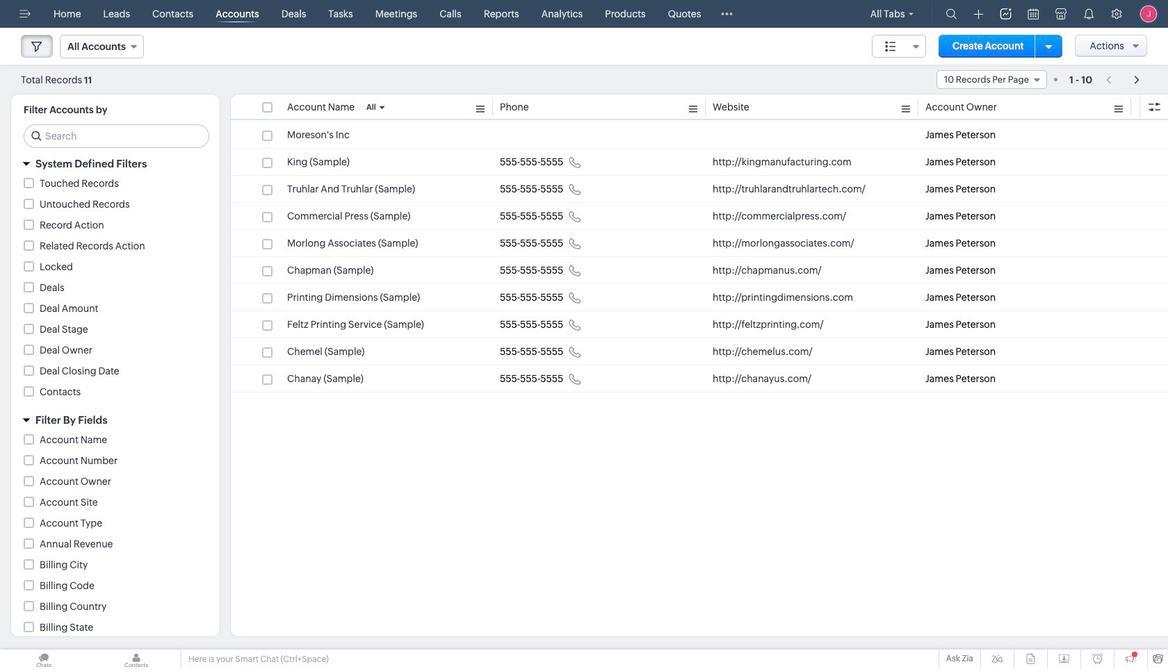 Task type: locate. For each thing, give the bounding box(es) containing it.
configure settings image
[[1112, 8, 1123, 19]]

calendar image
[[1029, 8, 1039, 19]]

chats image
[[0, 650, 88, 670]]

notifications image
[[1084, 8, 1095, 19]]



Task type: describe. For each thing, give the bounding box(es) containing it.
sales motivator image
[[1001, 8, 1012, 19]]

contacts image
[[93, 650, 180, 670]]

quick actions image
[[974, 9, 984, 19]]

search image
[[946, 8, 958, 19]]

marketplace image
[[1056, 8, 1067, 19]]



Task type: vqa. For each thing, say whether or not it's contained in the screenshot.
*
no



